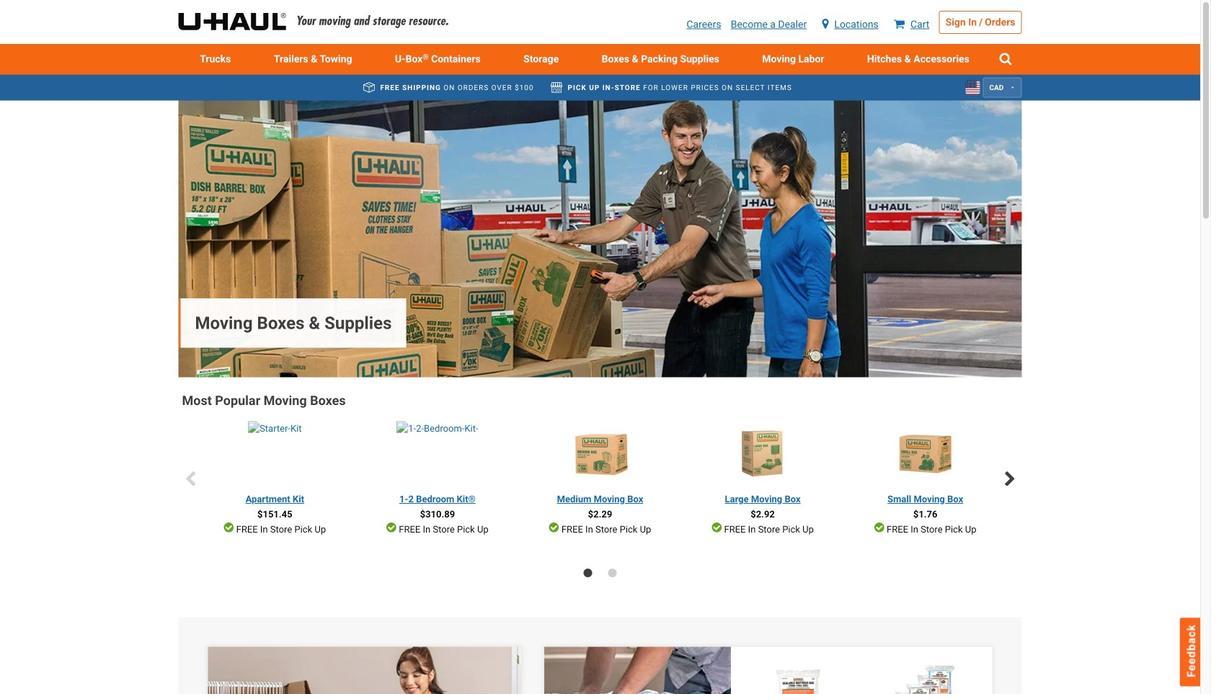 Task type: locate. For each thing, give the bounding box(es) containing it.
starter kit image
[[248, 422, 302, 485]]

mattress bag sets with handles for moving and storage image
[[894, 662, 957, 695]]

shipping icon image
[[363, 82, 375, 93]]

banner
[[0, 0, 1201, 75], [178, 101, 1022, 378], [207, 646, 587, 695], [545, 647, 755, 695]]

menu item
[[178, 44, 252, 75], [252, 44, 374, 75], [502, 44, 580, 75], [580, 44, 741, 75], [741, 44, 846, 75], [846, 44, 991, 75]]

3 menu item from the left
[[502, 44, 580, 75]]

slide 1 image
[[584, 569, 592, 578]]

menu
[[178, 44, 1022, 75]]

1 menu item from the left
[[178, 44, 252, 75]]

1 2 bedroom kit image
[[397, 422, 479, 485]]



Task type: vqa. For each thing, say whether or not it's contained in the screenshot.
the "U-Haul store employee with customers" image
no



Task type: describe. For each thing, give the bounding box(es) containing it.
6 menu item from the left
[[846, 44, 991, 75]]

medium moving box image
[[569, 422, 632, 485]]

people unloading bicycles from an suv's bike rack image
[[178, 101, 1022, 378]]

slide 2 image
[[608, 569, 617, 578]]

5 menu item from the left
[[741, 44, 846, 75]]

2 menu item from the left
[[252, 44, 374, 75]]

small moving box image
[[894, 422, 957, 485]]

4 menu item from the left
[[580, 44, 741, 75]]

pickup icon image
[[551, 82, 563, 93]]

sealable mattress bags for moving image
[[767, 662, 830, 695]]

a man covering a mattress with a mattress bag image
[[545, 647, 755, 695]]

large moving box image
[[731, 422, 795, 485]]

woman unpacking items from moving boxes image
[[208, 647, 587, 695]]



